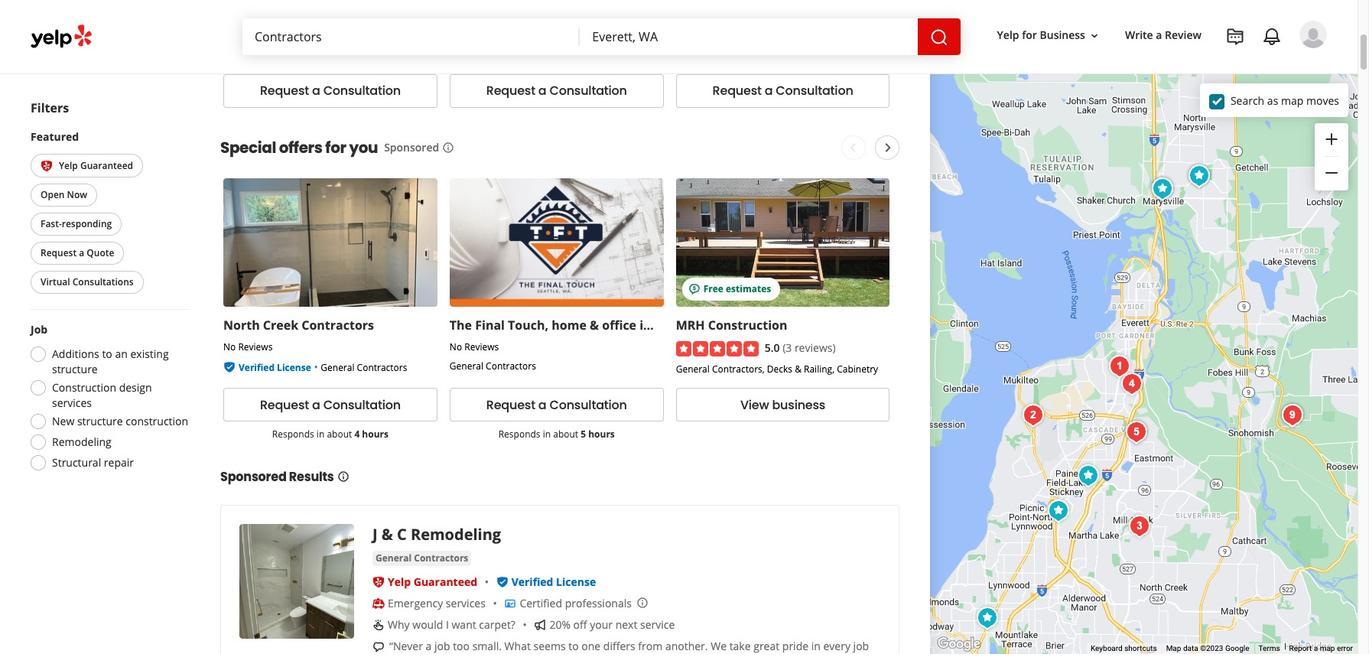 Task type: locate. For each thing, give the bounding box(es) containing it.
roofing, general contractors, siding
[[450, 34, 604, 47]]

5.0 left (1
[[538, 11, 554, 26]]

guaranteed inside featured group
[[80, 159, 133, 172]]

structure down the construction design services
[[77, 414, 123, 429]]

0 vertical spatial yelp guaranteed button
[[31, 154, 143, 178]]

mrh construction image
[[1147, 174, 1178, 204], [1147, 174, 1178, 204]]

general
[[321, 32, 355, 45], [487, 34, 521, 47], [450, 359, 483, 372], [321, 361, 355, 374], [676, 363, 710, 376], [376, 552, 412, 565]]

verified
[[239, 32, 275, 45], [239, 361, 275, 374], [511, 575, 553, 589]]

2 horizontal spatial &
[[795, 363, 802, 376]]

5 star rating image down mrh construction link
[[676, 341, 759, 357]]

0 vertical spatial yelp guaranteed
[[59, 159, 133, 172]]

in for touch,
[[543, 428, 551, 441]]

design
[[119, 380, 152, 395]]

16 emergency services v2 image
[[373, 597, 385, 610]]

0 horizontal spatial for
[[325, 137, 346, 158]]

guaranteed
[[80, 159, 133, 172], [414, 575, 477, 589]]

differs
[[603, 639, 635, 653]]

16 verified v2 image for "verified license" button to the middle
[[223, 361, 236, 373]]

& left office
[[590, 317, 599, 333]]

5.0
[[538, 11, 554, 26], [765, 340, 780, 355]]

0 horizontal spatial no reviews
[[223, 11, 273, 24]]

yelp guaranteed button up emergency services
[[388, 575, 477, 589]]

5.0 (3 reviews)
[[765, 340, 836, 355]]

new structure construction
[[52, 414, 188, 429]]

mrh construction link
[[676, 317, 788, 333]]

request up responds in about 5 hours in the bottom of the page
[[486, 396, 535, 414]]

1 vertical spatial construction
[[52, 380, 116, 395]]

2 no reviews from the left
[[676, 11, 725, 24]]

2 vertical spatial verified license
[[511, 575, 596, 589]]

0 horizontal spatial sponsored
[[220, 468, 287, 486]]

siding
[[578, 34, 604, 47]]

request up responds in about 4 hours
[[260, 396, 309, 414]]

responds for contractors
[[272, 428, 314, 441]]

1 vertical spatial yelp
[[59, 159, 78, 172]]

fast-
[[41, 218, 62, 231]]

verified for "verified license" button to the middle
[[239, 361, 275, 374]]

1 vertical spatial remodeling
[[411, 524, 501, 545]]

0 horizontal spatial guaranteed
[[80, 159, 133, 172]]

contractors inside north creek contractors no reviews
[[302, 317, 374, 333]]

0 vertical spatial contractors,
[[523, 34, 576, 47]]

in for contractors
[[317, 428, 325, 441]]

responds for touch,
[[498, 428, 541, 441]]

2 vertical spatial verified
[[511, 575, 553, 589]]

about left 4
[[327, 428, 352, 441]]

1 responds from the left
[[272, 428, 314, 441]]

j & c remodeling image
[[1184, 161, 1214, 191]]

5.0 (1 review)
[[538, 11, 604, 26]]

1 vertical spatial map
[[1320, 644, 1335, 653]]

1 vertical spatial yelp guaranteed
[[388, 575, 477, 589]]

carpet?
[[479, 617, 515, 632]]

iconyelpguaranteedbadgesmall image
[[373, 576, 385, 588], [373, 576, 385, 588]]

virtual consultations button
[[31, 271, 144, 294]]

0 horizontal spatial yelp guaranteed button
[[31, 154, 143, 178]]

sponsored for sponsored
[[384, 140, 439, 154]]

no
[[223, 11, 236, 24], [676, 11, 688, 24], [223, 340, 236, 353], [450, 340, 462, 353]]

general contractors, decks & railing, cabinetry
[[676, 363, 878, 376]]

hours for touch,
[[588, 428, 615, 441]]

taylor-built construction image
[[1184, 161, 1214, 191]]

1 about from the left
[[327, 428, 352, 441]]

request up virtual on the top of page
[[41, 247, 77, 260]]

1 none field from the left
[[255, 28, 568, 45]]

free estimates
[[703, 282, 771, 295]]

2 vertical spatial &
[[382, 524, 393, 545]]

in left 4
[[317, 428, 325, 441]]

consultation
[[323, 82, 401, 100], [550, 82, 627, 100], [776, 82, 853, 100], [323, 396, 401, 414], [550, 396, 627, 414]]

map for moves
[[1281, 93, 1304, 107]]

to left one at bottom
[[569, 639, 579, 653]]

0 horizontal spatial construction
[[52, 380, 116, 395]]

request down near field
[[713, 82, 762, 100]]

want
[[452, 617, 476, 632]]

a up responds in about 4 hours
[[312, 396, 320, 414]]

map for error
[[1320, 644, 1335, 653]]

1 horizontal spatial to
[[569, 639, 579, 653]]

charlie's brush painting and renovations image
[[1073, 461, 1103, 491]]

yelp guaranteed inside featured group
[[59, 159, 133, 172]]

yelp guaranteed up now
[[59, 159, 133, 172]]

0 horizontal spatial hours
[[362, 428, 389, 441]]

search image
[[930, 28, 948, 46]]

2 16 verified v2 image from the top
[[223, 361, 236, 373]]

request a consultation up responds in about 5 hours in the bottom of the page
[[486, 396, 627, 414]]

1 16 verified v2 image from the top
[[223, 32, 236, 44]]

0 horizontal spatial 5.0
[[538, 11, 554, 26]]

0 vertical spatial &
[[590, 317, 599, 333]]

why
[[388, 617, 410, 632]]

1 horizontal spatial for
[[1022, 28, 1037, 42]]

a down roofing, general contractors, siding at top left
[[538, 82, 547, 100]]

final
[[475, 317, 505, 333]]

review
[[1165, 28, 1202, 42]]

5 star rating image for 5.0 (3 reviews)
[[676, 341, 759, 357]]

5 star rating image for 5.0 (1 review)
[[450, 12, 532, 27]]

no inside north creek contractors no reviews
[[223, 340, 236, 353]]

about for &
[[553, 428, 578, 441]]

1 horizontal spatial construction
[[708, 317, 788, 333]]

1 horizontal spatial sponsored
[[384, 140, 439, 154]]

None search field
[[242, 18, 964, 55]]

1 horizontal spatial services
[[446, 596, 486, 611]]

0 vertical spatial remodeling
[[52, 435, 112, 449]]

j & c remodeling link
[[373, 524, 501, 545]]

for left business
[[1022, 28, 1037, 42]]

None field
[[255, 28, 568, 45], [592, 28, 905, 45]]

request a consultation link up responds in about 5 hours in the bottom of the page
[[450, 388, 664, 422]]

1 horizontal spatial guaranteed
[[414, 575, 477, 589]]

a right write
[[1156, 28, 1162, 42]]

1 horizontal spatial map
[[1320, 644, 1335, 653]]

contractors,
[[523, 34, 576, 47], [712, 363, 765, 376]]

0 vertical spatial 5.0
[[538, 11, 554, 26]]

a down near field
[[765, 82, 773, 100]]

request for request a quote "button"
[[41, 247, 77, 260]]

sponsored results
[[220, 468, 334, 486]]

1 horizontal spatial 5.0
[[765, 340, 780, 355]]

manole quality construction llc image
[[1116, 369, 1147, 399]]

a
[[1156, 28, 1162, 42], [312, 82, 320, 100], [538, 82, 547, 100], [765, 82, 773, 100], [79, 247, 84, 260], [312, 396, 320, 414], [538, 396, 547, 414], [426, 639, 432, 653], [1314, 644, 1318, 653]]

guaranteed up emergency services
[[414, 575, 477, 589]]

contractors inside j & c remodeling general contractors
[[414, 552, 468, 565]]

structure down additions
[[52, 362, 98, 377]]

5.0 for 5.0 (1 review)
[[538, 11, 554, 26]]

0 vertical spatial 5 star rating image
[[450, 12, 532, 27]]

grand residence image
[[972, 603, 1002, 633]]

0 vertical spatial yelp
[[997, 28, 1019, 42]]

0 horizontal spatial yelp guaranteed
[[59, 159, 133, 172]]

estimates
[[726, 282, 771, 295]]

0 vertical spatial verified
[[239, 32, 275, 45]]

none field near
[[592, 28, 905, 45]]

1 vertical spatial 16 verified v2 image
[[223, 361, 236, 373]]

responds in about 5 hours
[[498, 428, 615, 441]]

guaranteed up now
[[80, 159, 133, 172]]

0 horizontal spatial yelp
[[59, 159, 78, 172]]

1 no reviews from the left
[[223, 11, 273, 24]]

& right j
[[382, 524, 393, 545]]

verified for the bottommost "verified license" button
[[511, 575, 553, 589]]

keyboard
[[1091, 644, 1123, 653]]

remodeling up structural
[[52, 435, 112, 449]]

yelp inside featured group
[[59, 159, 78, 172]]

2 none field from the left
[[592, 28, 905, 45]]

5.0 for 5.0 (3 reviews)
[[765, 340, 780, 355]]

0 horizontal spatial in
[[317, 428, 325, 441]]

what
[[505, 639, 531, 653]]

c
[[397, 524, 407, 545]]

0 horizontal spatial to
[[102, 347, 112, 361]]

0 horizontal spatial &
[[382, 524, 393, 545]]

virtual consultations
[[41, 276, 134, 289]]

0 vertical spatial general contractors
[[321, 32, 407, 45]]

1 horizontal spatial in
[[543, 428, 551, 441]]

0 vertical spatial construction
[[708, 317, 788, 333]]

0 vertical spatial for
[[1022, 28, 1037, 42]]

verified license for "verified license" button to the middle
[[239, 361, 311, 374]]

1 vertical spatial contractors,
[[712, 363, 765, 376]]

verified license for the bottommost "verified license" button
[[511, 575, 596, 589]]

hours right 5
[[588, 428, 615, 441]]

1 vertical spatial 5.0
[[765, 340, 780, 355]]

0 vertical spatial 16 verified v2 image
[[223, 32, 236, 44]]

consultations
[[72, 276, 134, 289]]

job left too
[[434, 639, 450, 653]]

a right 'report'
[[1314, 644, 1318, 653]]

map
[[1166, 644, 1181, 653]]

general contractors button
[[373, 551, 471, 566]]

responds left 5
[[498, 428, 541, 441]]

responds up sponsored results
[[272, 428, 314, 441]]

map region
[[781, 0, 1369, 654]]

yelp guaranteed up emergency services
[[388, 575, 477, 589]]

a up offers
[[312, 82, 320, 100]]

1 horizontal spatial hours
[[588, 428, 615, 441]]

construction
[[126, 414, 188, 429]]

license
[[277, 32, 311, 45], [277, 361, 311, 374], [556, 575, 596, 589]]

to inside "never a job too small. what seems to one differs from another. we take great pride in every job
[[569, 639, 579, 653]]

yelp
[[997, 28, 1019, 42], [59, 159, 78, 172], [388, 575, 411, 589]]

1 horizontal spatial remodeling
[[411, 524, 501, 545]]

request a consultation up offers
[[260, 82, 401, 100]]

consultation up "you"
[[323, 82, 401, 100]]

0 vertical spatial guaranteed
[[80, 159, 133, 172]]

to
[[102, 347, 112, 361], [569, 639, 579, 653]]

construction design services
[[52, 380, 152, 410]]

16 verified v2 image for the topmost "verified license" button
[[223, 32, 236, 44]]

request a consultation
[[260, 82, 401, 100], [486, 82, 627, 100], [713, 82, 853, 100], [260, 396, 401, 414], [486, 396, 627, 414]]

0 vertical spatial verified license button
[[239, 30, 311, 45]]

virtual
[[41, 276, 70, 289]]

yelp left business
[[997, 28, 1019, 42]]

verified license button
[[239, 30, 311, 45], [239, 359, 311, 374], [511, 575, 596, 589]]

reviews inside the final touch, home & office improvement no reviews general contractors
[[465, 340, 499, 353]]

railing,
[[804, 363, 835, 376]]

pride
[[782, 639, 809, 653]]

about left 5
[[553, 428, 578, 441]]

1 horizontal spatial yelp guaranteed
[[388, 575, 477, 589]]

16 chevron down v2 image
[[1088, 30, 1101, 42]]

a down would
[[426, 639, 432, 653]]

1 general contractors from the top
[[321, 32, 407, 45]]

north seattle handyman image
[[1018, 400, 1048, 431]]

request for request a consultation link below roofing, general contractors, siding at top left
[[486, 82, 535, 100]]

1 vertical spatial general contractors
[[321, 361, 407, 374]]

a inside "button"
[[79, 247, 84, 260]]

1 job from the left
[[434, 639, 450, 653]]

5 star rating image
[[450, 12, 532, 27], [676, 341, 759, 357]]

1 horizontal spatial about
[[553, 428, 578, 441]]

construction down estimates
[[708, 317, 788, 333]]

0 vertical spatial 16 info v2 image
[[442, 141, 455, 153]]

0 horizontal spatial none field
[[255, 28, 568, 45]]

1 horizontal spatial responds
[[498, 428, 541, 441]]

for
[[1022, 28, 1037, 42], [325, 137, 346, 158]]

info icon image
[[636, 597, 649, 609], [636, 597, 649, 609]]

16 call to action v2 image
[[373, 619, 385, 631]]

Near text field
[[592, 28, 905, 45]]

0 horizontal spatial map
[[1281, 93, 1304, 107]]

eagle remodel & construction image
[[1121, 417, 1152, 448], [1121, 417, 1152, 448]]

0 vertical spatial verified license
[[239, 32, 311, 45]]

5 star rating image up roofing,
[[450, 12, 532, 27]]

1 vertical spatial verified license
[[239, 361, 311, 374]]

sponsored
[[384, 140, 439, 154], [220, 468, 287, 486]]

0 vertical spatial structure
[[52, 362, 98, 377]]

2 job from the left
[[853, 639, 869, 653]]

0 horizontal spatial responds
[[272, 428, 314, 441]]

write
[[1125, 28, 1153, 42]]

construction down additions
[[52, 380, 116, 395]]

1 vertical spatial to
[[569, 639, 579, 653]]

1 vertical spatial yelp guaranteed button
[[388, 575, 477, 589]]

zoom out image
[[1323, 164, 1341, 182]]

keyboard shortcuts button
[[1091, 643, 1157, 654]]

2 horizontal spatial yelp
[[997, 28, 1019, 42]]

yelp guaranteed button up now
[[31, 154, 143, 178]]

services
[[52, 396, 92, 410], [446, 596, 486, 611]]

an
[[115, 347, 128, 361]]

1 vertical spatial verified
[[239, 361, 275, 374]]

services up want
[[446, 596, 486, 611]]

2 hours from the left
[[588, 428, 615, 441]]

yelp right 16 yelp guaranteed v2 image
[[59, 159, 78, 172]]

reviews
[[238, 11, 273, 24], [691, 11, 725, 24], [238, 340, 273, 353], [465, 340, 499, 353]]

2 about from the left
[[553, 428, 578, 441]]

remodeling inside j & c remodeling general contractors
[[411, 524, 501, 545]]

reviews)
[[795, 340, 836, 355]]

0 horizontal spatial remodeling
[[52, 435, 112, 449]]

16 speech v2 image
[[373, 641, 385, 653]]

& right decks
[[795, 363, 802, 376]]

as
[[1267, 93, 1278, 107]]

contractors, down (1
[[523, 34, 576, 47]]

1 horizontal spatial 5 star rating image
[[676, 341, 759, 357]]

0 horizontal spatial job
[[434, 639, 450, 653]]

0 horizontal spatial about
[[327, 428, 352, 441]]

1 horizontal spatial job
[[853, 639, 869, 653]]

group
[[1315, 123, 1349, 190]]

structural repair
[[52, 455, 134, 470]]

2 vertical spatial verified license button
[[511, 575, 596, 589]]

request up special offers for you
[[260, 82, 309, 100]]

16 yelp guaranteed v2 image
[[41, 160, 53, 172]]

0 vertical spatial sponsored
[[384, 140, 439, 154]]

&
[[590, 317, 599, 333], [795, 363, 802, 376], [382, 524, 393, 545]]

1 horizontal spatial none field
[[592, 28, 905, 45]]

a left quote
[[79, 247, 84, 260]]

request a quote
[[41, 247, 114, 260]]

1 vertical spatial &
[[795, 363, 802, 376]]

request down roofing, general contractors, siding at top left
[[486, 82, 535, 100]]

office
[[602, 317, 636, 333]]

a inside "never a job too small. what seems to one differs from another. we take great pride in every job
[[426, 639, 432, 653]]

option group
[[26, 322, 190, 475]]

0 vertical spatial services
[[52, 396, 92, 410]]

1 horizontal spatial &
[[590, 317, 599, 333]]

in right pride
[[811, 639, 821, 653]]

general contractors link
[[373, 551, 471, 566]]

0 vertical spatial map
[[1281, 93, 1304, 107]]

request for request a consultation link above responds in about 4 hours
[[260, 396, 309, 414]]

no inside the final touch, home & office improvement no reviews general contractors
[[450, 340, 462, 353]]

a up responds in about 5 hours in the bottom of the page
[[538, 396, 547, 414]]

remodeling up general contractors button
[[411, 524, 501, 545]]

1 hours from the left
[[362, 428, 389, 441]]

for left "you"
[[325, 137, 346, 158]]

reviews inside north creek contractors no reviews
[[238, 340, 273, 353]]

none field find
[[255, 28, 568, 45]]

job right "every"
[[853, 639, 869, 653]]

1 vertical spatial sponsored
[[220, 468, 287, 486]]

map right 'as'
[[1281, 93, 1304, 107]]

j
[[373, 524, 378, 545]]

yelp up emergency
[[388, 575, 411, 589]]

5.0 left (3
[[765, 340, 780, 355]]

2 vertical spatial yelp
[[388, 575, 411, 589]]

in left 5
[[543, 428, 551, 441]]

responds
[[272, 428, 314, 441], [498, 428, 541, 441]]

to left "an"
[[102, 347, 112, 361]]

1 vertical spatial for
[[325, 137, 346, 158]]

sponsored left results
[[220, 468, 287, 486]]

0 horizontal spatial 5 star rating image
[[450, 12, 532, 27]]

0 horizontal spatial 16 info v2 image
[[337, 471, 349, 483]]

16 verified v2 image
[[223, 32, 236, 44], [223, 361, 236, 373]]

1 horizontal spatial no reviews
[[676, 11, 725, 24]]

a for request a consultation link below roofing, general contractors, siding at top left
[[538, 82, 547, 100]]

one
[[582, 639, 601, 653]]

sponsored right "you"
[[384, 140, 439, 154]]

16 info v2 image
[[442, 141, 455, 153], [337, 471, 349, 483]]

a for request a consultation link over responds in about 5 hours in the bottom of the page
[[538, 396, 547, 414]]

sunrise construction image
[[1277, 400, 1308, 431], [1277, 400, 1308, 431]]

2 responds from the left
[[498, 428, 541, 441]]

review)
[[568, 11, 604, 26]]

request inside "button"
[[41, 247, 77, 260]]

in
[[317, 428, 325, 441], [543, 428, 551, 441], [811, 639, 821, 653]]

2 horizontal spatial in
[[811, 639, 821, 653]]

hours right 4
[[362, 428, 389, 441]]

contractors inside the final touch, home & office improvement no reviews general contractors
[[486, 359, 536, 372]]

services up new
[[52, 396, 92, 410]]

north
[[223, 317, 260, 333]]

1 vertical spatial license
[[277, 361, 311, 374]]

0 vertical spatial to
[[102, 347, 112, 361]]

0 horizontal spatial services
[[52, 396, 92, 410]]

contractors, up view
[[712, 363, 765, 376]]

small.
[[472, 639, 502, 653]]

general inside the final touch, home & office improvement no reviews general contractors
[[450, 359, 483, 372]]

1 vertical spatial 5 star rating image
[[676, 341, 759, 357]]

open now button
[[31, 184, 97, 207]]

map left "error"
[[1320, 644, 1335, 653]]



Task type: vqa. For each thing, say whether or not it's contained in the screenshot.
1st Responds from right
yes



Task type: describe. For each thing, give the bounding box(es) containing it.
results
[[289, 468, 334, 486]]

professionals
[[565, 596, 632, 611]]

view business link
[[676, 388, 890, 422]]

certified
[[520, 596, 562, 611]]

request a consultation link down near field
[[676, 74, 890, 108]]

20%
[[550, 617, 571, 632]]

we
[[711, 639, 727, 653]]

fast-responding
[[41, 218, 112, 231]]

keyboard shortcuts
[[1091, 644, 1157, 653]]

fast-responding button
[[31, 213, 122, 236]]

consultation up 4
[[323, 396, 401, 414]]

request for request a consultation link above offers
[[260, 82, 309, 100]]

about for reviews
[[327, 428, 352, 441]]

verified for the topmost "verified license" button
[[239, 32, 275, 45]]

error
[[1337, 644, 1353, 653]]

quote
[[87, 247, 114, 260]]

take
[[729, 639, 751, 653]]

request a consultation down roofing, general contractors, siding at top left
[[486, 82, 627, 100]]

& inside j & c remodeling general contractors
[[382, 524, 393, 545]]

1 vertical spatial guaranteed
[[414, 575, 477, 589]]

request a consultation down near field
[[713, 82, 853, 100]]

improvement
[[640, 317, 723, 333]]

a for write a review link
[[1156, 28, 1162, 42]]

16 free estimates v2 image
[[688, 283, 700, 295]]

projects image
[[1226, 28, 1245, 46]]

additions to an existing structure
[[52, 347, 169, 377]]

1 horizontal spatial yelp
[[388, 575, 411, 589]]

write a review link
[[1119, 22, 1208, 49]]

for inside button
[[1022, 28, 1037, 42]]

"never a job too small. what seems to one differs from another. we take great pride in every job
[[389, 639, 869, 654]]

construction inside the construction design services
[[52, 380, 116, 395]]

your
[[590, 617, 613, 632]]

Find text field
[[255, 28, 568, 45]]

special offers for you
[[220, 137, 378, 158]]

1 vertical spatial verified license button
[[239, 359, 311, 374]]

mrh
[[676, 317, 705, 333]]

1 horizontal spatial contractors,
[[712, 363, 765, 376]]

emergency services
[[388, 596, 486, 611]]

free estimates link
[[676, 178, 890, 307]]

from
[[638, 639, 663, 653]]

general inside j & c remodeling general contractors
[[376, 552, 412, 565]]

would
[[412, 617, 443, 632]]

too
[[453, 639, 470, 653]]

consultation down siding
[[550, 82, 627, 100]]

structural
[[52, 455, 101, 470]]

in inside "never a job too small. what seems to one differs from another. we take great pride in every job
[[811, 639, 821, 653]]

16 bullhorn v2 image
[[534, 619, 547, 631]]

0 horizontal spatial contractors,
[[523, 34, 576, 47]]

home
[[552, 317, 587, 333]]

special
[[220, 137, 276, 158]]

1 vertical spatial 16 info v2 image
[[337, 471, 349, 483]]

responding
[[62, 218, 112, 231]]

the
[[450, 317, 472, 333]]

north creek contractors link
[[223, 317, 374, 333]]

a for request a consultation link above responds in about 4 hours
[[312, 396, 320, 414]]

1 vertical spatial services
[[446, 596, 486, 611]]

previous image
[[844, 138, 862, 157]]

20% off your next service
[[550, 617, 675, 632]]

terms link
[[1259, 644, 1280, 653]]

write a review
[[1125, 28, 1202, 42]]

you
[[349, 137, 378, 158]]

filters
[[31, 99, 69, 116]]

sponsored for sponsored results
[[220, 468, 287, 486]]

google image
[[934, 634, 985, 654]]

remodeling inside option group
[[52, 435, 112, 449]]

responds in about 4 hours
[[272, 428, 389, 441]]

2 general contractors from the top
[[321, 361, 407, 374]]

request for request a consultation link below near field
[[713, 82, 762, 100]]

request a consultation link up offers
[[223, 74, 437, 108]]

consultation up 5
[[550, 396, 627, 414]]

consultation up previous icon
[[776, 82, 853, 100]]

request a consultation link up responds in about 4 hours
[[223, 388, 437, 422]]

cabinetry
[[837, 363, 878, 376]]

yelp for business
[[997, 28, 1085, 42]]

featured group
[[28, 129, 190, 297]]

terms
[[1259, 644, 1280, 653]]

1 horizontal spatial 16 info v2 image
[[442, 141, 455, 153]]

structure inside additions to an existing structure
[[52, 362, 98, 377]]

jv & son home services image
[[1043, 496, 1074, 526]]

nolan p. image
[[1300, 21, 1327, 48]]

repair
[[104, 455, 134, 470]]

yelp inside button
[[997, 28, 1019, 42]]

roofing,
[[450, 34, 485, 47]]

next image
[[879, 138, 898, 157]]

request for request a consultation link over responds in about 5 hours in the bottom of the page
[[486, 396, 535, 414]]

northwest precision remodeling image
[[1104, 351, 1135, 382]]

16 certified professionals v2 image
[[504, 597, 517, 610]]

to inside additions to an existing structure
[[102, 347, 112, 361]]

service
[[640, 617, 675, 632]]

hours for contractors
[[362, 428, 389, 441]]

open
[[41, 188, 65, 201]]

next
[[616, 617, 638, 632]]

google
[[1225, 644, 1250, 653]]

mrh construction
[[676, 317, 788, 333]]

services inside the construction design services
[[52, 396, 92, 410]]

existing
[[130, 347, 169, 361]]

business
[[1040, 28, 1085, 42]]

1 horizontal spatial yelp guaranteed button
[[388, 575, 477, 589]]

job
[[31, 322, 48, 337]]

zoom in image
[[1323, 130, 1341, 148]]

shortcuts
[[1125, 644, 1157, 653]]

great
[[754, 639, 780, 653]]

a for request a consultation link below near field
[[765, 82, 773, 100]]

open now
[[41, 188, 87, 201]]

decks
[[767, 363, 793, 376]]

i
[[446, 617, 449, 632]]

every
[[823, 639, 851, 653]]

2 vertical spatial license
[[556, 575, 596, 589]]

additions
[[52, 347, 99, 361]]

request a quote button
[[31, 242, 124, 265]]

why would i want carpet?
[[388, 617, 515, 632]]

16 verified v2 image
[[496, 576, 508, 588]]

seems
[[534, 639, 566, 653]]

now
[[67, 188, 87, 201]]

moves
[[1307, 93, 1339, 107]]

request a consultation link down roofing, general contractors, siding at top left
[[450, 74, 664, 108]]

verified license for the topmost "verified license" button
[[239, 32, 311, 45]]

& inside the final touch, home & office improvement no reviews general contractors
[[590, 317, 599, 333]]

search as map moves
[[1231, 93, 1339, 107]]

view
[[740, 396, 769, 414]]

view business
[[740, 396, 826, 414]]

(3
[[783, 340, 792, 355]]

1 vertical spatial structure
[[77, 414, 123, 429]]

user actions element
[[985, 19, 1349, 113]]

search
[[1231, 93, 1265, 107]]

a for request a quote "button"
[[79, 247, 84, 260]]

business
[[772, 396, 826, 414]]

request a consultation up responds in about 4 hours
[[260, 396, 401, 414]]

report a map error link
[[1289, 644, 1353, 653]]

(1
[[556, 11, 566, 26]]

touch,
[[508, 317, 549, 333]]

free
[[703, 282, 724, 295]]

0 vertical spatial license
[[277, 32, 311, 45]]

a for request a consultation link above offers
[[312, 82, 320, 100]]

the final touch, home & office improvement no reviews general contractors
[[450, 317, 723, 372]]

notifications image
[[1263, 28, 1281, 46]]

option group containing job
[[26, 322, 190, 475]]

jvb contractors image
[[1124, 511, 1155, 542]]

report a map error
[[1289, 644, 1353, 653]]



